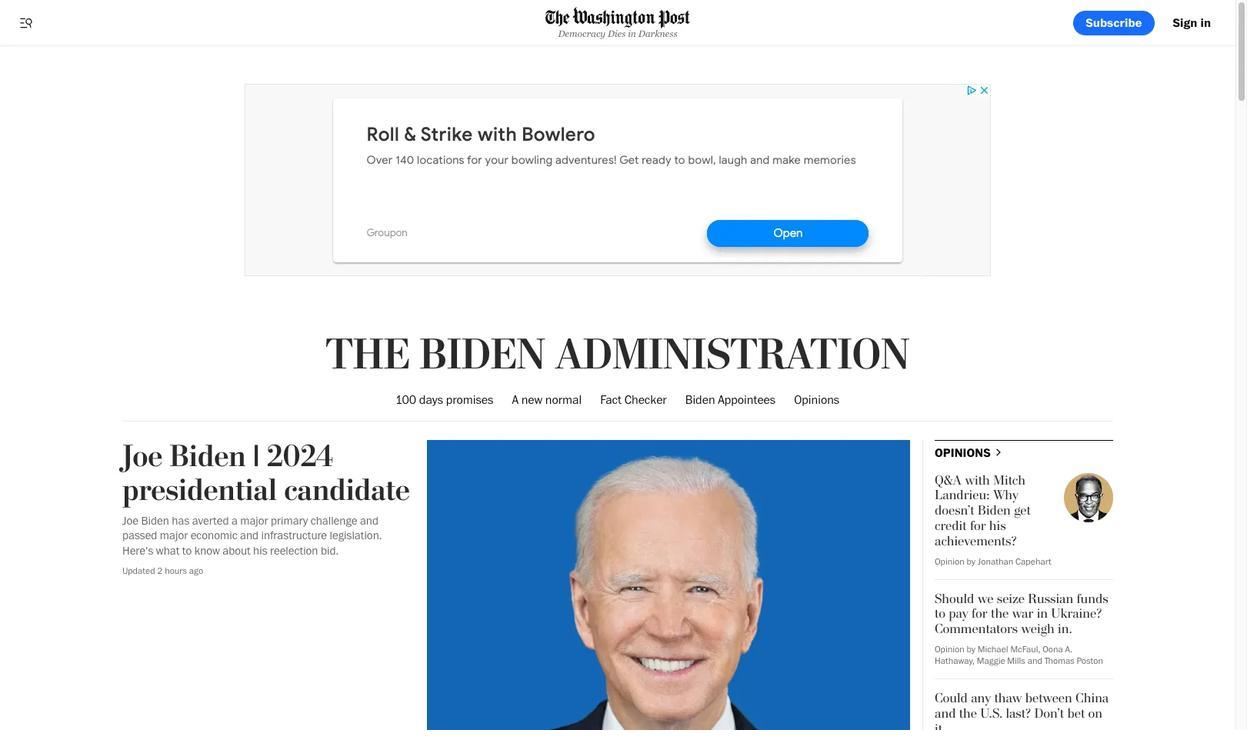 Task type: locate. For each thing, give the bounding box(es) containing it.
mills
[[1008, 655, 1026, 666]]

2 by from the top
[[967, 643, 976, 655]]

0 vertical spatial opinions link
[[794, 380, 840, 421]]

opinions right appointees
[[794, 393, 840, 407]]

major up what
[[160, 529, 188, 543]]

for inside q&a with mitch landrieu: why doesn't biden get credit for his achievements? opinion by jonathan capehart
[[970, 518, 986, 534]]

1 vertical spatial for
[[972, 606, 988, 622]]

the left the "war" on the bottom right of the page
[[991, 606, 1009, 622]]

tagline, democracy dies in darkness element
[[546, 28, 690, 39]]

bid.
[[321, 544, 339, 558]]

the
[[991, 606, 1009, 622], [959, 705, 977, 722]]

1 vertical spatial the
[[959, 705, 977, 722]]

1 vertical spatial joe
[[122, 514, 139, 528]]

1 vertical spatial his
[[253, 544, 268, 558]]

1 horizontal spatial in
[[1037, 606, 1048, 622]]

,
[[1038, 643, 1041, 655], [973, 655, 975, 666]]

by
[[967, 555, 976, 567], [967, 643, 976, 655]]

biden left get
[[978, 503, 1011, 519]]

2024
[[267, 438, 333, 475]]

credit
[[935, 518, 967, 534]]

and left "any"
[[935, 705, 956, 722]]

in inside sign in link
[[1201, 15, 1211, 30]]

legislation.
[[330, 529, 382, 543]]

in right 'sign'
[[1201, 15, 1211, 30]]

0 vertical spatial the
[[991, 606, 1009, 622]]

opinions link right appointees
[[794, 380, 840, 421]]

0 horizontal spatial his
[[253, 544, 268, 558]]

should we seize russian funds to pay for the war in ukraine? commentators weigh in. link
[[935, 591, 1109, 637]]

0 horizontal spatial to
[[182, 544, 192, 558]]

1 vertical spatial opinions link
[[935, 445, 1005, 462]]

joe biden | 2024 presidential candidate link
[[122, 438, 410, 509]]

2 joe from the top
[[122, 514, 139, 528]]

for right credit
[[970, 518, 986, 534]]

ukraine?
[[1051, 606, 1102, 622]]

economic
[[191, 529, 237, 543]]

1 vertical spatial to
[[935, 606, 946, 622]]

to
[[182, 544, 192, 558], [935, 606, 946, 622]]

updated
[[122, 565, 155, 576]]

opinion down commentators
[[935, 643, 965, 655]]

major
[[240, 514, 268, 528], [160, 529, 188, 543]]

between
[[1026, 690, 1073, 706]]

by inside q&a with mitch landrieu: why doesn't biden get credit for his achievements? opinion by jonathan capehart
[[967, 555, 976, 567]]

1 horizontal spatial opinions link
[[935, 445, 1005, 462]]

ago
[[189, 565, 203, 576]]

subscribe
[[1086, 15, 1142, 30]]

0 vertical spatial his
[[989, 518, 1006, 534]]

opinion down achievements?
[[935, 555, 965, 567]]

opinion by michael mcfaul ,
[[935, 643, 1043, 655]]

pay
[[949, 606, 969, 622]]

thaw
[[995, 690, 1022, 706]]

why
[[993, 487, 1019, 504]]

2 horizontal spatial in
[[1201, 15, 1211, 30]]

war
[[1012, 606, 1034, 622]]

1 horizontal spatial major
[[240, 514, 268, 528]]

challenge
[[311, 514, 357, 528]]

, left oona
[[1038, 643, 1041, 655]]

sign
[[1173, 15, 1198, 30]]

oona a. hathaway
[[935, 643, 1073, 666]]

100 days promises link
[[396, 380, 494, 421]]

for right pay
[[972, 606, 988, 622]]

get
[[1014, 503, 1031, 519]]

q&a with mitch landrieu: why doesn't biden get credit for his achievements? opinion by jonathan capehart
[[935, 472, 1052, 567]]

0 horizontal spatial the
[[959, 705, 977, 722]]

opinions link up with
[[935, 445, 1005, 462]]

subscribe link
[[1074, 10, 1155, 35]]

fact checker link
[[600, 380, 667, 421]]

0 vertical spatial joe
[[122, 438, 163, 475]]

0 horizontal spatial major
[[160, 529, 188, 543]]

could any thaw between china and the u.s. last? don't bet on it.
[[935, 690, 1109, 730]]

his
[[989, 518, 1006, 534], [253, 544, 268, 558]]

the left u.s.
[[959, 705, 977, 722]]

his left get
[[989, 518, 1006, 534]]

biden inside q&a with mitch landrieu: why doesn't biden get credit for his achievements? opinion by jonathan capehart
[[978, 503, 1011, 519]]

doesn't
[[935, 503, 975, 519]]

administration
[[556, 330, 910, 382]]

major right a
[[240, 514, 268, 528]]

oona
[[1043, 643, 1063, 655]]

by down achievements?
[[967, 555, 976, 567]]

1 horizontal spatial the
[[991, 606, 1009, 622]]

opinions link
[[794, 380, 840, 421], [935, 445, 1005, 462]]

1 by from the top
[[967, 555, 976, 567]]

0 vertical spatial by
[[967, 555, 976, 567]]

0 horizontal spatial ,
[[973, 655, 975, 666]]

we
[[978, 591, 994, 607]]

new
[[521, 393, 543, 407]]

opinion
[[935, 555, 965, 567], [935, 643, 965, 655]]

|
[[253, 438, 260, 475]]

for
[[970, 518, 986, 534], [972, 606, 988, 622]]

1 vertical spatial major
[[160, 529, 188, 543]]

his right about
[[253, 544, 268, 558]]

reelection
[[270, 544, 318, 558]]

1 vertical spatial opinion
[[935, 643, 965, 655]]

1 horizontal spatial to
[[935, 606, 946, 622]]

to right what
[[182, 544, 192, 558]]

, left maggie
[[973, 655, 975, 666]]

checker
[[625, 393, 667, 407]]

biden
[[420, 330, 546, 382], [685, 393, 715, 407], [170, 438, 246, 475], [978, 503, 1011, 519], [141, 514, 169, 528]]

0 horizontal spatial in
[[628, 28, 636, 39]]

opinions up q&a
[[935, 445, 991, 460]]

, maggie mills and thomas poston
[[973, 655, 1103, 666]]

0 vertical spatial for
[[970, 518, 986, 534]]

opinions
[[794, 393, 840, 407], [935, 445, 991, 460]]

1 vertical spatial by
[[967, 643, 976, 655]]

about
[[223, 544, 251, 558]]

q&a
[[935, 472, 962, 488]]

the biden administration
[[326, 330, 910, 382]]

by down commentators
[[967, 643, 976, 655]]

0 vertical spatial opinion
[[935, 555, 965, 567]]

china
[[1076, 690, 1109, 706]]

biden appointees
[[685, 393, 776, 407]]

1 opinion from the top
[[935, 555, 965, 567]]

in right dies
[[628, 28, 636, 39]]

michael
[[978, 643, 1009, 655]]

achievements?
[[935, 533, 1017, 549]]

to left pay
[[935, 606, 946, 622]]

in right the "war" on the bottom right of the page
[[1037, 606, 1048, 622]]

and
[[360, 514, 379, 528], [240, 529, 259, 543], [1028, 655, 1043, 666], [935, 705, 956, 722]]

his inside q&a with mitch landrieu: why doesn't biden get credit for his achievements? opinion by jonathan capehart
[[989, 518, 1006, 534]]

know
[[194, 544, 220, 558]]

democracy dies in darkness link
[[546, 7, 690, 39]]

0 vertical spatial opinions
[[794, 393, 840, 407]]

to inside joe biden | 2024 presidential candidate joe biden has averted a major primary challenge and passed major economic and infrastructure legislation. here's what to know about his reelection bid. updated 2 hours ago
[[182, 544, 192, 558]]

and inside could any thaw between china and the u.s. last? don't bet on it.
[[935, 705, 956, 722]]

0 vertical spatial to
[[182, 544, 192, 558]]

candidate
[[284, 472, 410, 509]]

fact checker
[[600, 393, 667, 407]]

biden left appointees
[[685, 393, 715, 407]]

poston
[[1077, 655, 1103, 666]]

a new normal link
[[512, 380, 582, 421]]

the washington post homepage. image
[[546, 7, 690, 29]]

1 horizontal spatial his
[[989, 518, 1006, 534]]

joe
[[122, 438, 163, 475], [122, 514, 139, 528]]

1 horizontal spatial opinions
[[935, 445, 991, 460]]



Task type: describe. For each thing, give the bounding box(es) containing it.
hours
[[165, 565, 187, 576]]

the inside should we seize russian funds to pay for the war in ukraine? commentators weigh in.
[[991, 606, 1009, 622]]

for inside should we seize russian funds to pay for the war in ukraine? commentators weigh in.
[[972, 606, 988, 622]]

1 vertical spatial opinions
[[935, 445, 991, 460]]

landrieu:
[[935, 487, 990, 504]]

commentators
[[935, 621, 1018, 637]]

mcfaul
[[1011, 643, 1038, 655]]

should
[[935, 591, 975, 607]]

what
[[156, 544, 180, 558]]

and up legislation.
[[360, 514, 379, 528]]

mitch
[[993, 472, 1026, 488]]

democracy
[[558, 28, 606, 39]]

to inside should we seize russian funds to pay for the war in ukraine? commentators weigh in.
[[935, 606, 946, 622]]

fact
[[600, 393, 622, 407]]

a.
[[1065, 643, 1073, 655]]

and right mills
[[1028, 655, 1043, 666]]

opinion inside q&a with mitch landrieu: why doesn't biden get credit for his achievements? opinion by jonathan capehart
[[935, 555, 965, 567]]

his inside joe biden | 2024 presidential candidate joe biden has averted a major primary challenge and passed major economic and infrastructure legislation. here's what to know about his reelection bid. updated 2 hours ago
[[253, 544, 268, 558]]

on
[[1089, 705, 1103, 722]]

darkness
[[639, 28, 678, 39]]

here's
[[122, 544, 153, 558]]

sign in
[[1173, 15, 1211, 30]]

days
[[419, 393, 443, 407]]

promises
[[446, 393, 494, 407]]

has
[[172, 514, 190, 528]]

hathaway
[[935, 655, 973, 666]]

a new normal
[[512, 393, 582, 407]]

dies
[[608, 28, 626, 39]]

biden up promises
[[420, 330, 546, 382]]

biden appointees link
[[685, 380, 776, 421]]

the inside could any thaw between china and the u.s. last? don't bet on it.
[[959, 705, 977, 722]]

don't
[[1035, 705, 1064, 722]]

the
[[326, 330, 410, 382]]

joe biden has averted a major primary challenge and passed major economic and infrastructure legislation. here's what to know about his reelection bid. link
[[122, 514, 382, 558]]

advertisement region
[[245, 84, 991, 276]]

q&a with mitch landrieu: why doesn't biden get credit for his achievements? link
[[935, 472, 1031, 549]]

thomas
[[1045, 655, 1075, 666]]

maggie
[[977, 655, 1005, 666]]

jonathan capehart link
[[978, 555, 1052, 567]]

a
[[512, 393, 519, 407]]

appointees
[[718, 393, 776, 407]]

in inside democracy dies in darkness "link"
[[628, 28, 636, 39]]

bet
[[1068, 705, 1085, 722]]

a
[[232, 514, 238, 528]]

primary element
[[0, 0, 1236, 46]]

last?
[[1006, 705, 1031, 722]]

100
[[396, 393, 416, 407]]

infrastructure
[[261, 529, 327, 543]]

any
[[971, 690, 991, 706]]

passed
[[122, 529, 157, 543]]

weigh
[[1021, 621, 1055, 637]]

averted
[[192, 514, 229, 528]]

0 vertical spatial major
[[240, 514, 268, 528]]

1 horizontal spatial ,
[[1038, 643, 1041, 655]]

russian
[[1028, 591, 1074, 607]]

and up about
[[240, 529, 259, 543]]

u.s.
[[981, 705, 1003, 722]]

democracy dies in darkness
[[558, 28, 678, 39]]

biden left |
[[170, 438, 246, 475]]

sign in link
[[1161, 10, 1224, 35]]

it.
[[935, 721, 946, 730]]

0 horizontal spatial opinions link
[[794, 380, 840, 421]]

search and browse sections image
[[18, 15, 34, 30]]

presidential
[[122, 472, 277, 509]]

with
[[965, 472, 990, 488]]

capehart
[[1016, 555, 1052, 567]]

jonathan
[[978, 555, 1014, 567]]

0 horizontal spatial opinions
[[794, 393, 840, 407]]

seize
[[997, 591, 1025, 607]]

biden up the passed
[[141, 514, 169, 528]]

could
[[935, 690, 968, 706]]

joe biden | 2024 presidential candidate joe biden has averted a major primary challenge and passed major economic and infrastructure legislation. here's what to know about his reelection bid. updated 2 hours ago
[[122, 438, 410, 576]]

in inside should we seize russian funds to pay for the war in ukraine? commentators weigh in.
[[1037, 606, 1048, 622]]

2 opinion from the top
[[935, 643, 965, 655]]

1 joe from the top
[[122, 438, 163, 475]]

in.
[[1058, 621, 1072, 637]]

could any thaw between china and the u.s. last? don't bet on it. link
[[935, 690, 1109, 730]]

2
[[157, 565, 163, 576]]

should we seize russian funds to pay for the war in ukraine? commentators weigh in.
[[935, 591, 1109, 637]]

primary
[[271, 514, 308, 528]]

100 days promises
[[396, 393, 494, 407]]

funds
[[1077, 591, 1109, 607]]



Task type: vqa. For each thing, say whether or not it's contained in the screenshot.
middle "of"
no



